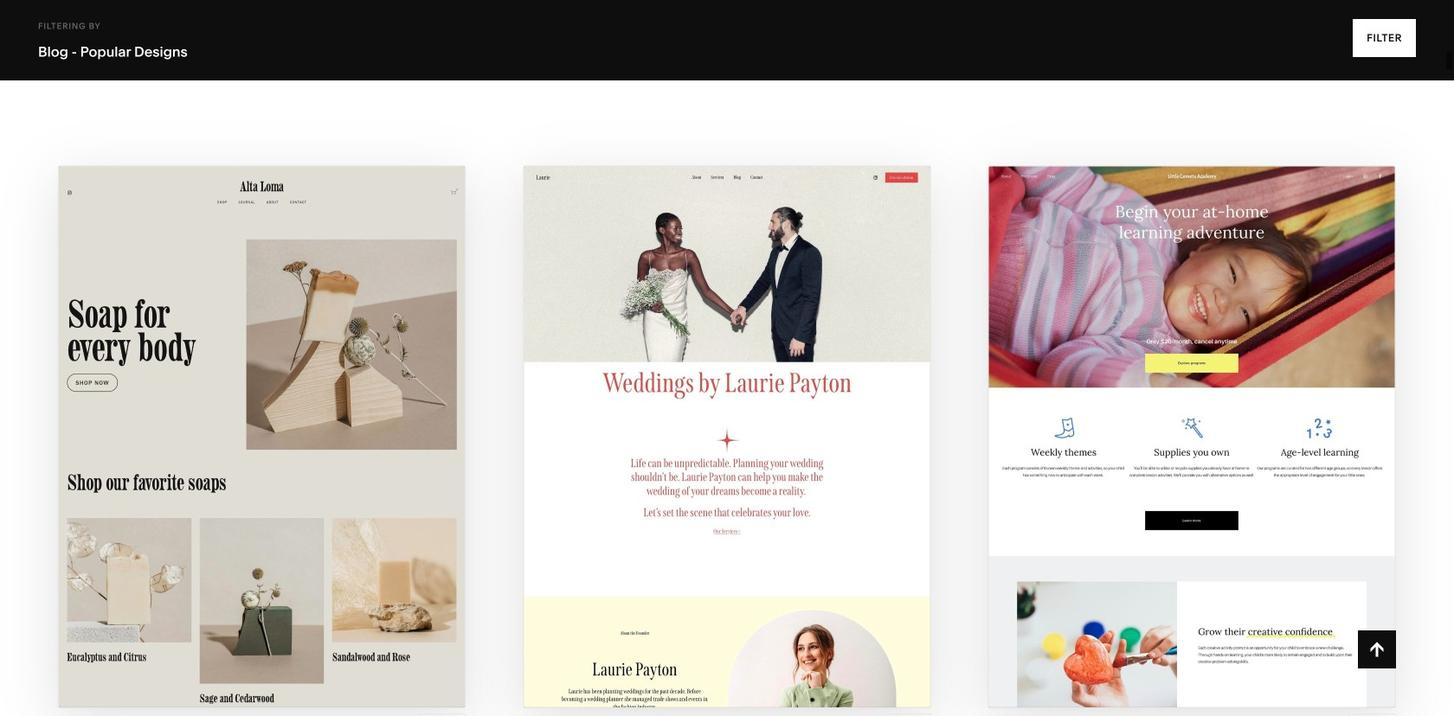 Task type: vqa. For each thing, say whether or not it's contained in the screenshot.
PREVIEW TEMPLATE ON A DESKTOP DEVICE "image"
no



Task type: describe. For each thing, give the bounding box(es) containing it.
altaloma image
[[59, 167, 465, 708]]

back to top image
[[1368, 641, 1387, 660]]



Task type: locate. For each thing, give the bounding box(es) containing it.
laurie image
[[524, 167, 930, 708]]

preview of building your own template image
[[727, 0, 1396, 80]]

comet image
[[989, 167, 1395, 708]]



